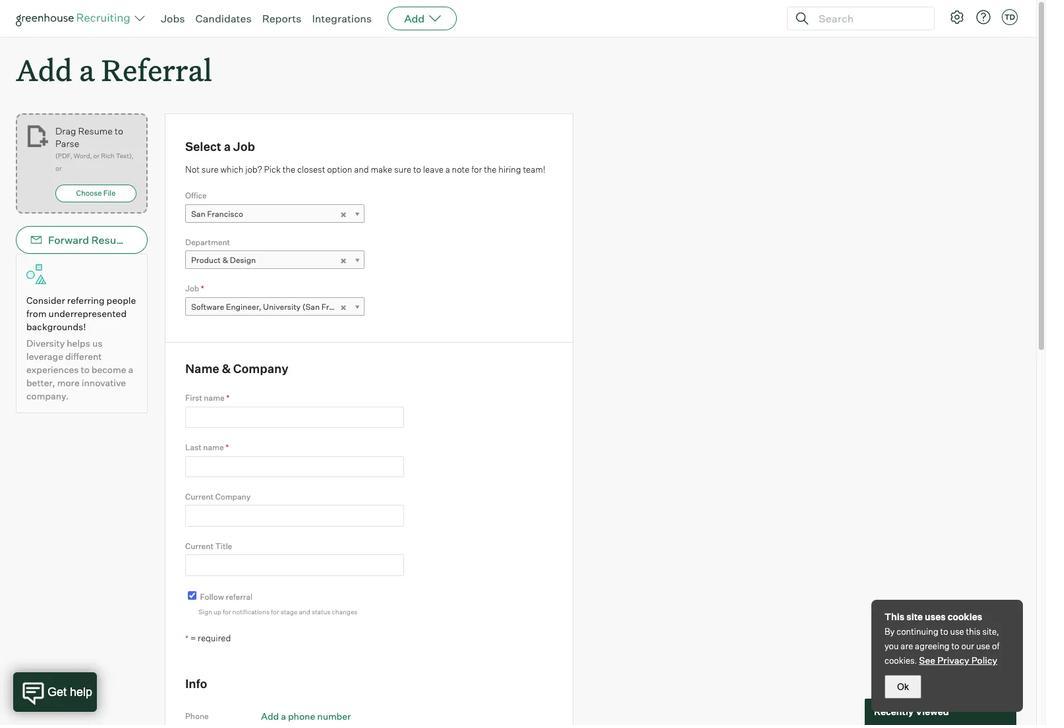 Task type: locate. For each thing, give the bounding box(es) containing it.
cookies
[[948, 611, 983, 623]]

to up text),
[[115, 125, 123, 137]]

current title
[[185, 541, 232, 551]]

2 vertical spatial add
[[261, 711, 279, 722]]

uses
[[925, 611, 946, 623]]

this site uses cookies
[[885, 611, 983, 623]]

consider referring people from underrepresented backgrounds! diversity helps us leverage different experiences to become a better, more innovative company.
[[26, 295, 136, 402]]

Search text field
[[816, 9, 923, 28]]

1 sure from the left
[[202, 164, 219, 175]]

0 horizontal spatial the
[[283, 164, 296, 175]]

via
[[134, 234, 148, 247]]

see privacy policy link
[[920, 655, 998, 666]]

product
[[191, 255, 221, 265]]

0 vertical spatial name
[[204, 393, 225, 403]]

engineer,
[[226, 302, 261, 312]]

0 vertical spatial current
[[185, 492, 214, 502]]

1 vertical spatial company
[[215, 492, 251, 502]]

job
[[233, 139, 255, 154], [185, 284, 199, 294]]

sure right not
[[202, 164, 219, 175]]

add
[[404, 12, 425, 25], [16, 50, 72, 89], [261, 711, 279, 722]]

name right first
[[204, 393, 225, 403]]

drag
[[55, 125, 76, 137]]

name right last
[[203, 443, 224, 453]]

team!
[[523, 164, 546, 175]]

to inside the drag resume to parse (pdf, word, or rich text), or
[[115, 125, 123, 137]]

td button
[[1000, 7, 1021, 28]]

1 vertical spatial add
[[16, 50, 72, 89]]

1 vertical spatial &
[[222, 361, 231, 376]]

a inside the 'consider referring people from underrepresented backgrounds! diversity helps us leverage different experiences to become a better, more innovative company.'
[[128, 364, 133, 375]]

san francisco
[[191, 209, 243, 219]]

0 horizontal spatial for
[[223, 608, 231, 616]]

the left 'hiring'
[[484, 164, 497, 175]]

name
[[204, 393, 225, 403], [203, 443, 224, 453]]

use
[[951, 627, 965, 637], [977, 641, 991, 652]]

jobs
[[161, 12, 185, 25]]

product & design
[[191, 255, 256, 265]]

name for first
[[204, 393, 225, 403]]

a right become
[[128, 364, 133, 375]]

1 horizontal spatial add
[[261, 711, 279, 722]]

0 horizontal spatial job
[[185, 284, 199, 294]]

0 horizontal spatial sure
[[202, 164, 219, 175]]

leave
[[423, 164, 444, 175]]

* left = at the bottom left
[[185, 634, 189, 644]]

resume inside the drag resume to parse (pdf, word, or rich text), or
[[78, 125, 113, 137]]

0 horizontal spatial or
[[55, 164, 62, 172]]

and
[[354, 164, 369, 175], [299, 608, 310, 616]]

to down uses
[[941, 627, 949, 637]]

use left this
[[951, 627, 965, 637]]

backgrounds!
[[26, 321, 86, 333]]

forward
[[48, 234, 89, 247]]

closest
[[297, 164, 325, 175]]

0 vertical spatial &
[[223, 255, 228, 265]]

0 horizontal spatial use
[[951, 627, 965, 637]]

1 horizontal spatial job
[[233, 139, 255, 154]]

or down "(pdf,"
[[55, 164, 62, 172]]

2 the from the left
[[484, 164, 497, 175]]

2 current from the top
[[185, 541, 214, 551]]

job up the software
[[185, 284, 199, 294]]

reports link
[[262, 12, 302, 25]]

1 vertical spatial or
[[55, 164, 62, 172]]

from
[[26, 308, 47, 319]]

by continuing to use this site, you are agreeing to our use of cookies.
[[885, 627, 1000, 666]]

name & company
[[185, 361, 289, 376]]

1 vertical spatial use
[[977, 641, 991, 652]]

choose
[[76, 189, 102, 198]]

current down last
[[185, 492, 214, 502]]

0 vertical spatial resume
[[78, 125, 113, 137]]

phone
[[288, 711, 315, 722]]

francisco
[[207, 209, 243, 219]]

choose file
[[76, 189, 116, 198]]

to down different
[[81, 364, 90, 375]]

use left of
[[977, 641, 991, 652]]

Follow referral checkbox
[[188, 591, 197, 600]]

(48)
[[363, 302, 379, 312]]

a left phone at the bottom of page
[[281, 711, 286, 722]]

greenhouse recruiting image
[[16, 11, 135, 26]]

number
[[317, 711, 351, 722]]

sure right make
[[394, 164, 412, 175]]

email
[[151, 234, 178, 247]]

1 vertical spatial and
[[299, 608, 310, 616]]

0 vertical spatial company
[[233, 361, 289, 376]]

& inside product & design link
[[223, 255, 228, 265]]

a down greenhouse recruiting image
[[79, 50, 95, 89]]

current left title
[[185, 541, 214, 551]]

* right last
[[226, 443, 229, 453]]

2 sure from the left
[[394, 164, 412, 175]]

& right name on the left of page
[[222, 361, 231, 376]]

add inside popup button
[[404, 12, 425, 25]]

1 vertical spatial resume
[[91, 234, 132, 247]]

or left rich
[[93, 152, 100, 160]]

drag resume to parse (pdf, word, or rich text), or
[[55, 125, 134, 172]]

1 horizontal spatial sure
[[394, 164, 412, 175]]

company up title
[[215, 492, 251, 502]]

for left stage
[[271, 608, 279, 616]]

job up job?
[[233, 139, 255, 154]]

0 vertical spatial add
[[404, 12, 425, 25]]

us
[[92, 338, 103, 349]]

job *
[[185, 284, 204, 294]]

candidates
[[196, 12, 252, 25]]

*
[[201, 284, 204, 294], [226, 393, 230, 403], [226, 443, 229, 453], [185, 634, 189, 644]]

parse
[[55, 138, 79, 149]]

1 horizontal spatial and
[[354, 164, 369, 175]]

& left design
[[223, 255, 228, 265]]

add for add
[[404, 12, 425, 25]]

office
[[185, 191, 207, 201]]

last name *
[[185, 443, 229, 453]]

company right name on the left of page
[[233, 361, 289, 376]]

a for add a phone number
[[281, 711, 286, 722]]

reports
[[262, 12, 302, 25]]

different
[[65, 351, 102, 362]]

None text field
[[185, 407, 404, 428], [185, 456, 404, 478], [185, 506, 404, 527], [185, 555, 404, 576], [185, 407, 404, 428], [185, 456, 404, 478], [185, 506, 404, 527], [185, 555, 404, 576]]

recently viewed
[[875, 707, 949, 718]]

cookies.
[[885, 656, 918, 666]]

and left make
[[354, 164, 369, 175]]

select a job
[[185, 139, 255, 154]]

a left note
[[446, 164, 450, 175]]

resume for drag
[[78, 125, 113, 137]]

for right note
[[472, 164, 482, 175]]

for right up
[[223, 608, 231, 616]]

select
[[185, 139, 222, 154]]

company.
[[26, 391, 69, 402]]

1 vertical spatial name
[[203, 443, 224, 453]]

1 horizontal spatial the
[[484, 164, 497, 175]]

resume left via
[[91, 234, 132, 247]]

a up which
[[224, 139, 231, 154]]

1 vertical spatial current
[[185, 541, 214, 551]]

you
[[885, 641, 899, 652]]

name for last
[[203, 443, 224, 453]]

&
[[223, 255, 228, 265], [222, 361, 231, 376]]

resume inside button
[[91, 234, 132, 247]]

san francisco link
[[185, 204, 365, 223]]

follow referral
[[200, 592, 253, 602]]

& for product
[[223, 255, 228, 265]]

follow
[[200, 592, 224, 602]]

0 horizontal spatial and
[[299, 608, 310, 616]]

candidates link
[[196, 12, 252, 25]]

0 vertical spatial or
[[93, 152, 100, 160]]

job?
[[245, 164, 262, 175]]

are
[[901, 641, 914, 652]]

add for add a referral
[[16, 50, 72, 89]]

(san
[[303, 302, 320, 312]]

and right stage
[[299, 608, 310, 616]]

the right pick
[[283, 164, 296, 175]]

0 horizontal spatial add
[[16, 50, 72, 89]]

this
[[885, 611, 905, 623]]

software engineer, university (san francisco) (48)
[[191, 302, 379, 312]]

2 horizontal spatial add
[[404, 12, 425, 25]]

underrepresented
[[49, 308, 127, 319]]

td
[[1005, 13, 1016, 22]]

resume up rich
[[78, 125, 113, 137]]

1 current from the top
[[185, 492, 214, 502]]



Task type: vqa. For each thing, say whether or not it's contained in the screenshot.
the HR Lead @ GameStop
no



Task type: describe. For each thing, give the bounding box(es) containing it.
add button
[[388, 7, 457, 30]]

changes
[[332, 608, 358, 616]]

a for add a referral
[[79, 50, 95, 89]]

site,
[[983, 627, 1000, 637]]

referral
[[101, 50, 212, 89]]

by
[[885, 627, 895, 637]]

helps
[[67, 338, 90, 349]]

san
[[191, 209, 206, 219]]

info
[[185, 677, 207, 691]]

* up the software
[[201, 284, 204, 294]]

1 horizontal spatial for
[[271, 608, 279, 616]]

to inside the 'consider referring people from underrepresented backgrounds! diversity helps us leverage different experiences to become a better, more innovative company.'
[[81, 364, 90, 375]]

current for current title
[[185, 541, 214, 551]]

our
[[962, 641, 975, 652]]

continuing
[[897, 627, 939, 637]]

consider
[[26, 295, 65, 306]]

* = required
[[185, 633, 231, 644]]

option
[[327, 164, 352, 175]]

configure image
[[950, 9, 966, 25]]

to left our
[[952, 641, 960, 652]]

software
[[191, 302, 224, 312]]

better,
[[26, 377, 55, 389]]

0 vertical spatial and
[[354, 164, 369, 175]]

a for select a job
[[224, 139, 231, 154]]

not
[[185, 164, 200, 175]]

* down name & company
[[226, 393, 230, 403]]

last
[[185, 443, 202, 453]]

experiences
[[26, 364, 79, 375]]

phone
[[185, 712, 209, 721]]

name
[[185, 361, 219, 376]]

0 vertical spatial job
[[233, 139, 255, 154]]

stage
[[281, 608, 298, 616]]

viewed
[[916, 707, 949, 718]]

diversity
[[26, 338, 65, 349]]

(pdf,
[[55, 152, 72, 160]]

2 horizontal spatial for
[[472, 164, 482, 175]]

software engineer, university (san francisco) (48) link
[[185, 297, 379, 316]]

to left leave
[[413, 164, 421, 175]]

notifications
[[233, 608, 270, 616]]

innovative
[[82, 377, 126, 389]]

status
[[312, 608, 331, 616]]

agreeing
[[916, 641, 950, 652]]

forward resume via email button
[[16, 226, 178, 254]]

sign
[[199, 608, 212, 616]]

& for name
[[222, 361, 231, 376]]

people
[[107, 295, 136, 306]]

ok button
[[885, 675, 922, 699]]

see privacy policy
[[920, 655, 998, 666]]

note
[[452, 164, 470, 175]]

first
[[185, 393, 202, 403]]

jobs link
[[161, 12, 185, 25]]

see
[[920, 655, 936, 666]]

first name *
[[185, 393, 230, 403]]

university
[[263, 302, 301, 312]]

rich
[[101, 152, 114, 160]]

current company
[[185, 492, 251, 502]]

department
[[185, 237, 230, 247]]

site
[[907, 611, 924, 623]]

add for add a phone number
[[261, 711, 279, 722]]

recently
[[875, 707, 914, 718]]

=
[[190, 633, 196, 644]]

become
[[92, 364, 126, 375]]

0 vertical spatial use
[[951, 627, 965, 637]]

make
[[371, 164, 393, 175]]

* inside * = required
[[185, 634, 189, 644]]

not sure which job? pick the closest option and make sure to leave a note for the hiring team!
[[185, 164, 546, 175]]

forward resume via email
[[48, 234, 178, 247]]

file
[[103, 189, 116, 198]]

add a phone number link
[[261, 711, 351, 722]]

policy
[[972, 655, 998, 666]]

1 the from the left
[[283, 164, 296, 175]]

more
[[57, 377, 80, 389]]

which
[[221, 164, 244, 175]]

integrations link
[[312, 12, 372, 25]]

1 horizontal spatial or
[[93, 152, 100, 160]]

title
[[215, 541, 232, 551]]

resume for forward
[[91, 234, 132, 247]]

sign up for notifications for stage and status changes
[[199, 608, 358, 616]]

1 vertical spatial job
[[185, 284, 199, 294]]

1 horizontal spatial use
[[977, 641, 991, 652]]

current for current company
[[185, 492, 214, 502]]

word,
[[74, 152, 92, 160]]

td button
[[1003, 9, 1018, 25]]

required
[[198, 633, 231, 644]]

referring
[[67, 295, 105, 306]]

ok
[[898, 682, 910, 693]]

add a referral
[[16, 50, 212, 89]]

privacy
[[938, 655, 970, 666]]

this
[[967, 627, 981, 637]]

integrations
[[312, 12, 372, 25]]

design
[[230, 255, 256, 265]]



